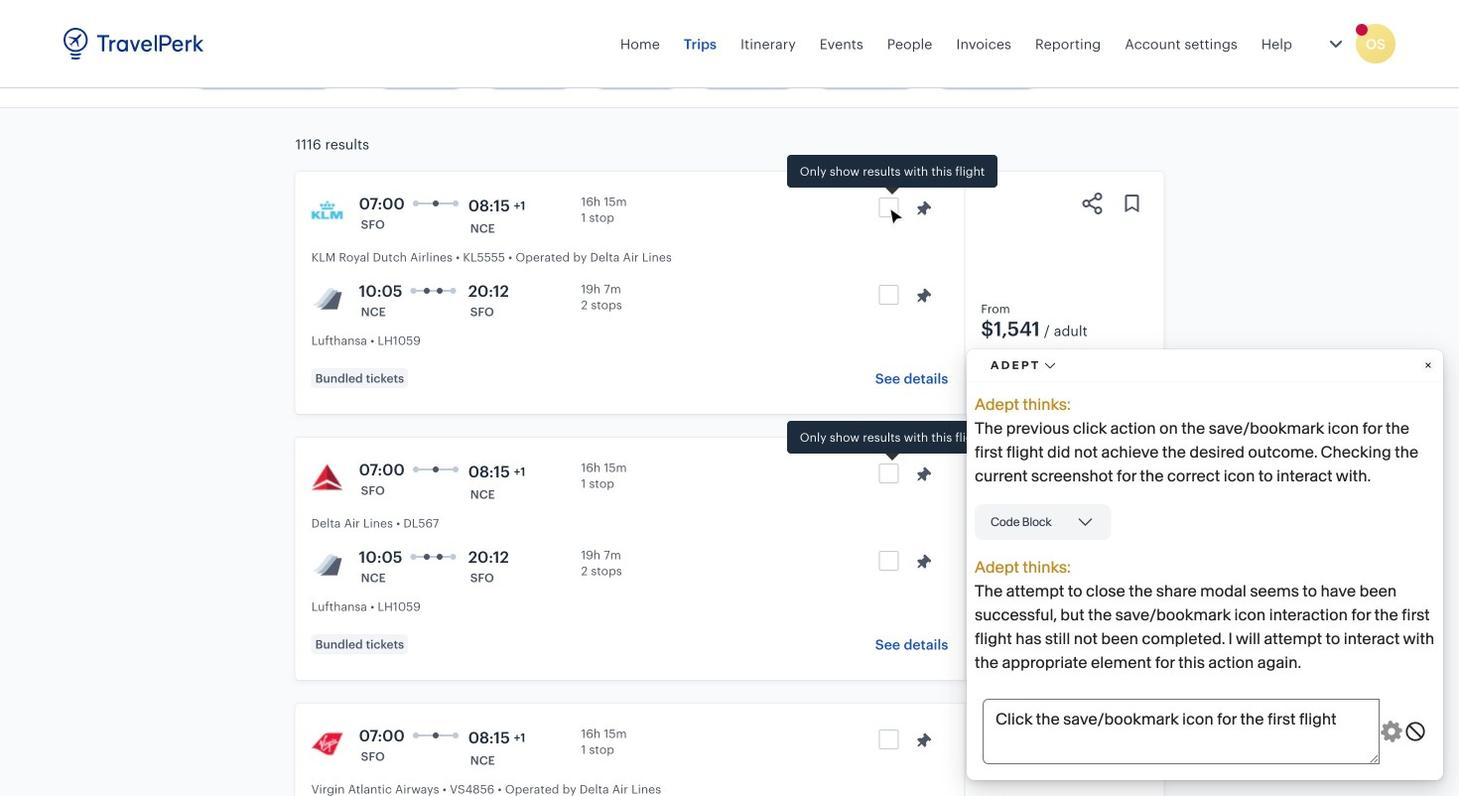 Task type: locate. For each thing, give the bounding box(es) containing it.
1 tooltip from the top
[[788, 155, 998, 197]]

lufthansa image
[[312, 283, 343, 315]]

0 vertical spatial tooltip
[[788, 155, 998, 197]]

1 vertical spatial tooltip
[[788, 421, 998, 464]]

delta air lines image
[[312, 462, 343, 494]]

To search field
[[512, 0, 714, 32]]

tooltip
[[788, 155, 998, 197], [788, 421, 998, 464]]

virgin atlantic airways image
[[312, 728, 343, 760]]

klm royal dutch airlines image
[[312, 196, 343, 227]]



Task type: vqa. For each thing, say whether or not it's contained in the screenshot.
second tooltip from the top of the page
yes



Task type: describe. For each thing, give the bounding box(es) containing it.
2 tooltip from the top
[[788, 421, 998, 464]]

lufthansa image
[[312, 549, 343, 581]]



